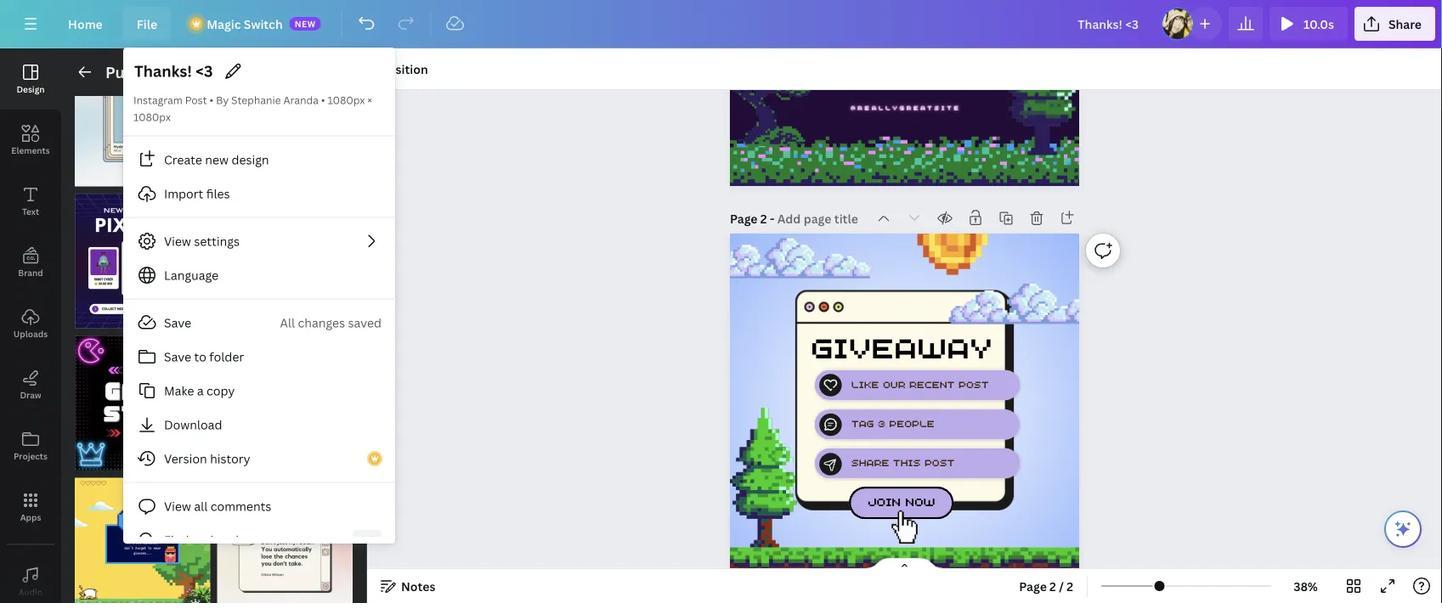 Task type: locate. For each thing, give the bounding box(es) containing it.
save
[[164, 315, 191, 331], [164, 349, 191, 365]]

10.0s button
[[1270, 7, 1349, 41]]

design
[[232, 152, 269, 168]]

version
[[164, 451, 207, 467]]

2 save from the top
[[164, 349, 191, 365]]

page left -
[[730, 211, 758, 227]]

1 horizontal spatial 1080px
[[328, 93, 365, 107]]

pastel ui newsroom quote instagram post group
[[217, 478, 353, 604]]

find and replace text
[[164, 533, 285, 549]]

0 vertical spatial giveaway
[[333, 62, 404, 82]]

apps button
[[0, 477, 61, 538]]

2 for -
[[761, 211, 768, 227]]

save for save
[[164, 315, 191, 331]]

all
[[194, 499, 208, 515]]

0 vertical spatial and
[[158, 62, 187, 82]]

view up language
[[164, 233, 191, 250]]

0 horizontal spatial 1080px
[[134, 110, 171, 124]]

by
[[216, 93, 229, 107]]

1 horizontal spatial post
[[959, 377, 989, 391]]

design
[[17, 83, 45, 95]]

black and white modern game start image
[[75, 336, 210, 472]]

save to folder button
[[123, 340, 395, 374]]

pastel ui newsroom quote instagram post image
[[217, 478, 353, 604]]

page
[[730, 211, 758, 227], [1020, 579, 1047, 595]]

and for purple
[[158, 62, 187, 82]]

2 view from the top
[[164, 499, 191, 515]]

1 vertical spatial giveaway
[[811, 324, 993, 367]]

38% button
[[1279, 573, 1334, 600]]

save left to
[[164, 349, 191, 365]]

0 vertical spatial share
[[1389, 16, 1423, 32]]

0 horizontal spatial and
[[158, 62, 187, 82]]

our
[[883, 377, 906, 391]]

design title text field inside main menu bar
[[1065, 7, 1155, 41]]

0 vertical spatial post
[[959, 377, 989, 391]]

/
[[1060, 579, 1065, 595]]

1 vertical spatial post
[[925, 455, 955, 469]]

2 horizontal spatial 2
[[1067, 579, 1074, 595]]

save inside "button"
[[164, 349, 191, 365]]

1 vertical spatial page
[[1020, 579, 1047, 595]]

0 horizontal spatial 2
[[761, 211, 768, 227]]

1 vertical spatial design title text field
[[134, 58, 216, 85]]

1080px
[[328, 93, 365, 107], [134, 110, 171, 124]]

giveaway up ×
[[333, 62, 404, 82]]

magic switch
[[207, 16, 283, 32]]

view for view settings
[[164, 233, 191, 250]]

1 horizontal spatial design title text field
[[1065, 7, 1155, 41]]

stephanie
[[231, 93, 281, 107]]

10.0s
[[1304, 16, 1335, 32]]

share
[[1389, 16, 1423, 32], [852, 455, 890, 469]]

1 horizontal spatial and
[[192, 533, 214, 549]]

2 right /
[[1067, 579, 1074, 595]]

view inside button
[[164, 499, 191, 515]]

-
[[770, 211, 775, 227]]

0 horizontal spatial post
[[185, 93, 207, 107]]

position
[[381, 61, 428, 77]]

2 left -
[[761, 211, 768, 227]]

1 vertical spatial share
[[852, 455, 890, 469]]

post right recent
[[959, 377, 989, 391]]

language
[[164, 267, 219, 284]]

switch
[[244, 16, 283, 32]]

0 vertical spatial instagram
[[408, 62, 483, 82]]

find
[[164, 533, 189, 549]]

import files button
[[123, 177, 395, 211]]

uploads
[[13, 328, 48, 340]]

black and white modern game start group
[[75, 336, 210, 472]]

1 vertical spatial save
[[164, 349, 191, 365]]

2 left /
[[1050, 579, 1057, 595]]

view
[[164, 233, 191, 250], [164, 499, 191, 515]]

0 horizontal spatial giveaway
[[333, 62, 404, 82]]

1 vertical spatial instagram
[[134, 93, 183, 107]]

magic
[[207, 16, 241, 32]]

2 for /
[[1050, 579, 1057, 595]]

save for save to folder
[[164, 349, 191, 365]]

post right this
[[925, 455, 955, 469]]

share this post
[[852, 455, 955, 469]]

instagram
[[408, 62, 483, 82], [134, 93, 183, 107]]

save up save to folder
[[164, 315, 191, 331]]

notes
[[401, 579, 436, 595]]

1 horizontal spatial share
[[1389, 16, 1423, 32]]

and right find
[[192, 533, 214, 549]]

0 horizontal spatial page
[[730, 211, 758, 227]]

main menu bar
[[0, 0, 1443, 48]]

page 2 / 2 button
[[1013, 573, 1081, 600]]

pastel ui new product announcement instagram post group
[[75, 51, 210, 187]]

0 vertical spatial post
[[487, 62, 520, 82]]

1 horizontal spatial post
[[487, 62, 520, 82]]

text
[[22, 206, 39, 217]]

blue
[[190, 62, 224, 82]]

create
[[164, 152, 202, 168]]

0 vertical spatial page
[[730, 211, 758, 227]]

purple and blue retro vintage giveaway instagram post
[[105, 62, 520, 82]]

files
[[206, 186, 230, 202]]

1 horizontal spatial giveaway
[[811, 324, 993, 367]]

elements
[[11, 145, 50, 156]]

view inside popup button
[[164, 233, 191, 250]]

1 horizontal spatial instagram
[[408, 62, 483, 82]]

retro cd player song release instagram post image
[[217, 193, 353, 329]]

0 vertical spatial design title text field
[[1065, 7, 1155, 41]]

2
[[761, 211, 768, 227], [1050, 579, 1057, 595], [1067, 579, 1074, 595]]

3
[[878, 416, 886, 430]]

Page title text field
[[778, 210, 860, 227]]

0 vertical spatial save
[[164, 315, 191, 331]]

and for find
[[192, 533, 214, 549]]

all
[[280, 315, 295, 331]]

1 view from the top
[[164, 233, 191, 250]]

giveaway up "our"
[[811, 324, 993, 367]]

1 save from the top
[[164, 315, 191, 331]]

audio
[[18, 587, 43, 598]]

view all comments button
[[123, 490, 395, 524]]

1 vertical spatial view
[[164, 499, 191, 515]]

file button
[[123, 7, 171, 41]]

and inside button
[[192, 533, 214, 549]]

notes button
[[374, 573, 443, 600]]

0 horizontal spatial share
[[852, 455, 890, 469]]

people
[[890, 416, 935, 430]]

page left /
[[1020, 579, 1047, 595]]

make a copy
[[164, 383, 235, 399]]

1 horizontal spatial page
[[1020, 579, 1047, 595]]

pastel ui phone screen q & a instagram post image
[[217, 336, 353, 472]]

import files
[[164, 186, 230, 202]]

post
[[487, 62, 520, 82], [185, 93, 207, 107]]

design button
[[0, 48, 61, 110]]

1 vertical spatial and
[[192, 533, 214, 549]]

page inside button
[[1020, 579, 1047, 595]]

pastel ui new product announcement instagram post image
[[75, 51, 210, 187]]

@reallygreatsite
[[851, 104, 962, 112]]

page for page 2 -
[[730, 211, 758, 227]]

0 horizontal spatial post
[[925, 455, 955, 469]]

0 vertical spatial 1080px
[[328, 93, 365, 107]]

0 vertical spatial view
[[164, 233, 191, 250]]

page for page 2 / 2
[[1020, 579, 1047, 595]]

view left all
[[164, 499, 191, 515]]

1080px down 'instagram post'
[[134, 110, 171, 124]]

and
[[158, 62, 187, 82], [192, 533, 214, 549]]

to
[[194, 349, 207, 365]]

1080px left ×
[[328, 93, 365, 107]]

Design title text field
[[1065, 7, 1155, 41], [134, 58, 216, 85]]

post
[[959, 377, 989, 391], [925, 455, 955, 469]]

share inside dropdown button
[[1389, 16, 1423, 32]]

text
[[262, 533, 285, 549]]

purple retro pixel art nft collection promotion instagram post image
[[75, 193, 210, 329]]

giveaway
[[333, 62, 404, 82], [811, 324, 993, 367]]

and up 'instagram post'
[[158, 62, 187, 82]]

projects
[[14, 451, 48, 462]]

1 horizontal spatial 2
[[1050, 579, 1057, 595]]

×
[[368, 93, 372, 107]]

language button
[[123, 258, 395, 293]]



Task type: describe. For each thing, give the bounding box(es) containing it.
brand
[[18, 267, 43, 278]]

saved
[[348, 315, 382, 331]]

purple retro pixel art nft collection promotion instagram post group
[[75, 193, 210, 329]]

1080px × 1080px
[[134, 93, 372, 124]]

yellow pixel reminder instagram post image
[[75, 478, 210, 604]]

like our recent post
[[852, 377, 989, 391]]

tag
[[852, 416, 875, 430]]

view settings
[[164, 233, 240, 250]]

share button
[[1355, 7, 1436, 41]]

find and replace text button
[[123, 524, 395, 558]]

create new design
[[164, 152, 269, 168]]

like
[[852, 377, 880, 391]]

share for share
[[1389, 16, 1423, 32]]

changes
[[298, 315, 345, 331]]

share for share this post
[[852, 455, 890, 469]]

join
[[868, 494, 901, 510]]

draw button
[[0, 355, 61, 416]]

view for view all comments
[[164, 499, 191, 515]]

1 vertical spatial 1080px
[[134, 110, 171, 124]]

side panel tab list
[[0, 48, 61, 604]]

vintage
[[273, 62, 329, 82]]

position button
[[374, 55, 435, 82]]

tag 3 people
[[852, 416, 935, 430]]

version history button
[[123, 442, 395, 476]]

new
[[295, 18, 316, 29]]

elements button
[[0, 110, 61, 171]]

canva assistant image
[[1394, 520, 1414, 540]]

copy
[[207, 383, 235, 399]]

aranda
[[284, 93, 319, 107]]

show pages image
[[864, 558, 946, 571]]

a
[[197, 383, 204, 399]]

recent
[[910, 377, 955, 391]]

page 2 -
[[730, 211, 778, 227]]

now
[[906, 494, 936, 510]]

hide image
[[366, 285, 378, 367]]

home
[[68, 16, 103, 32]]

38%
[[1294, 579, 1319, 595]]

page 2 / 2
[[1020, 579, 1074, 595]]

this
[[894, 455, 921, 469]]

comments
[[211, 499, 271, 515]]

view settings button
[[123, 224, 395, 258]]

1 vertical spatial post
[[185, 93, 207, 107]]

by stephanie aranda
[[216, 93, 319, 107]]

join now
[[868, 494, 936, 510]]

draw
[[20, 389, 41, 401]]

audio button
[[0, 552, 61, 604]]

instagram post
[[134, 93, 207, 107]]

view all comments
[[164, 499, 271, 515]]

dark blue pixel maze game instagram post image
[[217, 51, 353, 187]]

history
[[210, 451, 250, 467]]

text button
[[0, 171, 61, 232]]

download button
[[123, 408, 395, 442]]

yellow pixel reminder instagram post group
[[75, 478, 210, 604]]

replace
[[217, 533, 259, 549]]

uploads button
[[0, 293, 61, 355]]

0 horizontal spatial instagram
[[134, 93, 183, 107]]

brand button
[[0, 232, 61, 293]]

home link
[[54, 7, 116, 41]]

import
[[164, 186, 203, 202]]

settings
[[194, 233, 240, 250]]

purple
[[105, 62, 155, 82]]

create new design button
[[123, 143, 395, 177]]

version history
[[164, 451, 250, 467]]

projects button
[[0, 416, 61, 477]]

file
[[137, 16, 157, 32]]

all changes saved
[[280, 315, 382, 331]]

download
[[164, 417, 222, 433]]

retro
[[228, 62, 269, 82]]

make
[[164, 383, 194, 399]]

apps
[[20, 512, 41, 523]]

save to folder
[[164, 349, 244, 365]]

0 horizontal spatial design title text field
[[134, 58, 216, 85]]

new
[[205, 152, 229, 168]]



Task type: vqa. For each thing, say whether or not it's contained in the screenshot.
Retro
yes



